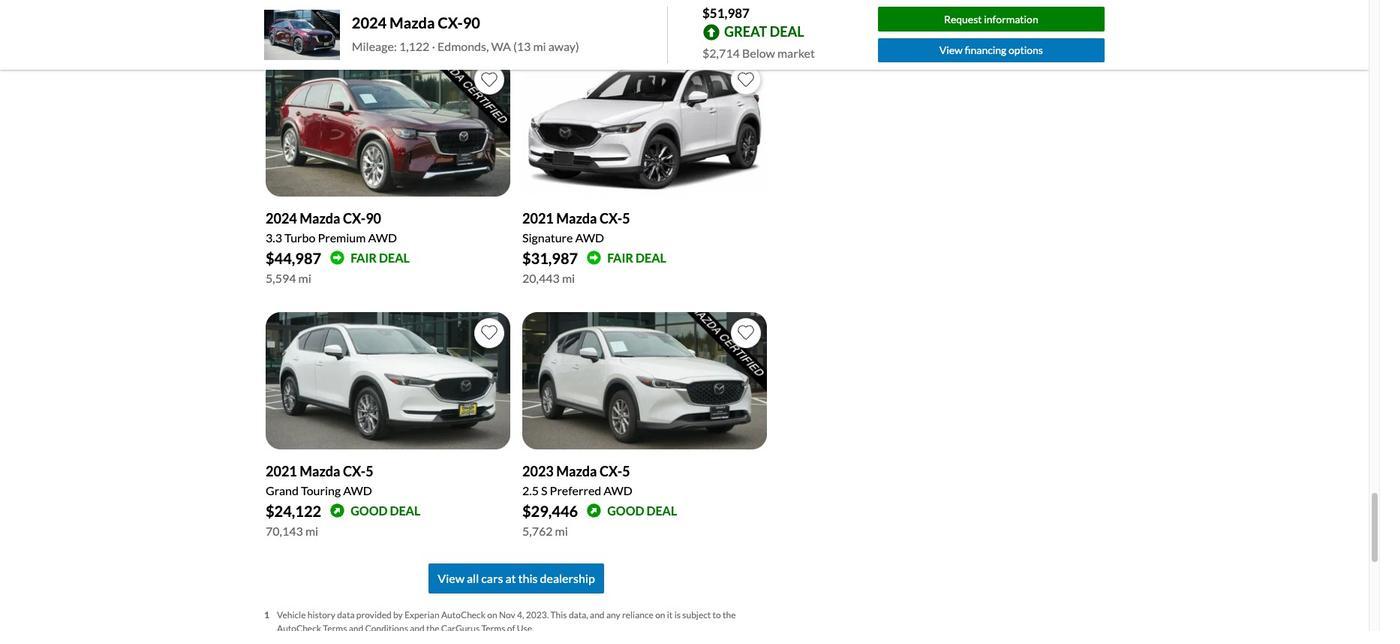 Task type: vqa. For each thing, say whether or not it's contained in the screenshot.
area.
no



Task type: locate. For each thing, give the bounding box(es) containing it.
2024 inside 2024 mazda cx-90 3.3 turbo premium awd
[[266, 210, 297, 226]]

provided
[[356, 610, 392, 621]]

0 vertical spatial 2024
[[352, 14, 387, 32]]

awd right premium
[[368, 230, 397, 244]]

mazda
[[390, 14, 435, 32], [300, 210, 341, 226], [557, 210, 597, 226], [300, 463, 341, 480], [557, 463, 597, 480]]

5 inside "2021 mazda cx-5 grand touring awd"
[[366, 463, 374, 480]]

cx- inside the 2023 mazda cx-5 2.5 s preferred awd
[[600, 463, 623, 480]]

$24,122
[[266, 502, 321, 520]]

0 vertical spatial view
[[940, 44, 963, 57]]

2024 for 2024 mazda cx-90 mileage: 1,122 · edmonds, wa (13 mi away)
[[352, 14, 387, 32]]

1 horizontal spatial 90
[[463, 14, 481, 32]]

90 for 2024 mazda cx-90 3.3 turbo premium awd
[[366, 210, 381, 226]]

cx- inside 2024 mazda cx-90 mileage: 1,122 · edmonds, wa (13 mi away)
[[438, 14, 463, 32]]

5 for $24,122
[[366, 463, 374, 480]]

this
[[551, 610, 567, 621]]

mazda inside '2021 mazda cx-5 signature awd'
[[557, 210, 597, 226]]

mi right (13
[[533, 39, 546, 54]]

great deal
[[725, 23, 805, 40]]

mazda inside "2021 mazda cx-5 grand touring awd"
[[300, 463, 341, 480]]

1 vertical spatial 2021
[[266, 463, 297, 480]]

mi for $31,987
[[562, 271, 575, 285]]

$2,714
[[703, 45, 740, 60]]

mi for $44,987
[[299, 271, 311, 285]]

1 vertical spatial 2021 mazda cx-5 image
[[266, 312, 511, 450]]

awd
[[368, 230, 397, 244], [576, 230, 605, 244], [343, 483, 372, 498], [604, 483, 633, 498]]

0 horizontal spatial good
[[351, 504, 388, 518]]

mazda inside 2024 mazda cx-90 mileage: 1,122 · edmonds, wa (13 mi away)
[[390, 14, 435, 32]]

1 horizontal spatial fair
[[608, 250, 634, 265]]

from
[[378, 14, 414, 34]]

0 horizontal spatial on
[[488, 610, 498, 621]]

90 up premium
[[366, 210, 381, 226]]

$2,714 below market
[[703, 45, 815, 60]]

mazda inside the 2023 mazda cx-5 2.5 s preferred awd
[[557, 463, 597, 480]]

view for view all cars at this dealership
[[438, 571, 465, 586]]

2021 mazda cx-5 image
[[523, 59, 767, 196], [266, 312, 511, 450]]

0 horizontal spatial this
[[417, 14, 445, 34]]

deal
[[770, 23, 805, 40]]

1 vertical spatial view
[[438, 571, 465, 586]]

good deal right good deal image
[[608, 504, 677, 518]]

awd inside the 2023 mazda cx-5 2.5 s preferred awd
[[604, 483, 633, 498]]

mi for $24,122
[[305, 524, 318, 538]]

fair deal for $31,987
[[608, 250, 667, 265]]

2024 mazda cx-90 image
[[264, 10, 340, 60], [266, 59, 511, 196]]

5 inside '2021 mazda cx-5 signature awd'
[[623, 210, 630, 226]]

fair deal image
[[330, 251, 345, 265], [587, 251, 602, 265]]

grand
[[266, 483, 299, 498]]

cx-
[[438, 14, 463, 32], [343, 210, 366, 226], [600, 210, 623, 226], [343, 463, 366, 480], [600, 463, 623, 480]]

mileage:
[[352, 39, 397, 54]]

fair down premium
[[351, 250, 377, 265]]

fair deal
[[351, 250, 410, 265], [608, 250, 667, 265]]

mazda up 1,122
[[390, 14, 435, 32]]

financing
[[965, 44, 1007, 57]]

5,594
[[266, 271, 296, 285]]

5 inside the 2023 mazda cx-5 2.5 s preferred awd
[[623, 463, 630, 480]]

0 horizontal spatial 2021
[[266, 463, 297, 480]]

5
[[623, 210, 630, 226], [366, 463, 374, 480], [623, 463, 630, 480]]

good deal for $24,122
[[351, 504, 421, 518]]

fair
[[351, 250, 377, 265], [608, 250, 634, 265]]

mi for $29,446
[[555, 524, 568, 538]]

2 fair deal image from the left
[[587, 251, 602, 265]]

awd up good deal icon
[[343, 483, 372, 498]]

2 on from the left
[[656, 610, 666, 621]]

1 vehicle history data provided by experian autocheck on nov 4, 2023. this data, and any reliance on it is subject to the
[[264, 610, 736, 621]]

2024 for 2024 mazda cx-90 3.3 turbo premium awd
[[266, 210, 297, 226]]

fair deal image down premium
[[330, 251, 345, 265]]

1 horizontal spatial 2024
[[352, 14, 387, 32]]

2024 inside 2024 mazda cx-90 mileage: 1,122 · edmonds, wa (13 mi away)
[[352, 14, 387, 32]]

2 good from the left
[[608, 504, 645, 518]]

2024 up mileage:
[[352, 14, 387, 32]]

1 horizontal spatial fair deal image
[[587, 251, 602, 265]]

0 vertical spatial 2021 mazda cx-5 image
[[523, 59, 767, 196]]

recommended from this dealer
[[264, 14, 495, 34]]

mi down $44,987
[[299, 271, 311, 285]]

mazda up touring
[[300, 463, 341, 480]]

·
[[432, 39, 435, 54]]

this right at in the left bottom of the page
[[519, 571, 538, 586]]

any
[[607, 610, 621, 621]]

subject
[[683, 610, 711, 621]]

fair deal down premium
[[351, 250, 410, 265]]

1 horizontal spatial 2021
[[523, 210, 554, 226]]

0 horizontal spatial fair deal
[[351, 250, 410, 265]]

2024
[[352, 14, 387, 32], [266, 210, 297, 226]]

awd right preferred
[[604, 483, 633, 498]]

awd inside "2021 mazda cx-5 grand touring awd"
[[343, 483, 372, 498]]

1 horizontal spatial this
[[519, 571, 538, 586]]

0 horizontal spatial fair deal image
[[330, 251, 345, 265]]

on
[[488, 610, 498, 621], [656, 610, 666, 621]]

2024 mazda cx-90 mileage: 1,122 · edmonds, wa (13 mi away)
[[352, 14, 580, 54]]

experian
[[405, 610, 440, 621]]

90 inside 2024 mazda cx-90 mileage: 1,122 · edmonds, wa (13 mi away)
[[463, 14, 481, 32]]

$29,446
[[523, 502, 578, 520]]

awd right the signature
[[576, 230, 605, 244]]

1 horizontal spatial good
[[608, 504, 645, 518]]

0 horizontal spatial 90
[[366, 210, 381, 226]]

nov
[[499, 610, 516, 621]]

mi
[[533, 39, 546, 54], [299, 271, 311, 285], [562, 271, 575, 285], [305, 524, 318, 538], [555, 524, 568, 538]]

the
[[723, 610, 736, 621]]

2023.
[[526, 610, 549, 621]]

this
[[417, 14, 445, 34], [519, 571, 538, 586]]

view down request
[[940, 44, 963, 57]]

5 for $29,446
[[623, 463, 630, 480]]

1 horizontal spatial good deal
[[608, 504, 677, 518]]

cx- inside "2021 mazda cx-5 grand touring awd"
[[343, 463, 366, 480]]

edmonds,
[[438, 39, 489, 54]]

0 horizontal spatial 2024
[[266, 210, 297, 226]]

good
[[351, 504, 388, 518], [608, 504, 645, 518]]

$31,987
[[523, 249, 578, 267]]

90 up edmonds,
[[463, 14, 481, 32]]

$51,987
[[703, 5, 750, 21]]

on left nov
[[488, 610, 498, 621]]

good for $24,122
[[351, 504, 388, 518]]

s
[[541, 483, 548, 498]]

1 horizontal spatial fair deal
[[608, 250, 667, 265]]

1 vertical spatial 90
[[366, 210, 381, 226]]

mazda inside 2024 mazda cx-90 3.3 turbo premium awd
[[300, 210, 341, 226]]

4,
[[517, 610, 524, 621]]

deal
[[379, 250, 410, 265], [636, 250, 667, 265], [390, 504, 421, 518], [647, 504, 677, 518]]

90 inside 2024 mazda cx-90 3.3 turbo premium awd
[[366, 210, 381, 226]]

history
[[308, 610, 335, 621]]

2 good deal from the left
[[608, 504, 677, 518]]

mazda up turbo on the left top of the page
[[300, 210, 341, 226]]

awd inside '2021 mazda cx-5 signature awd'
[[576, 230, 605, 244]]

deal for $31,987
[[636, 250, 667, 265]]

5,762 mi
[[523, 524, 568, 538]]

fair deal image for $31,987
[[587, 251, 602, 265]]

information
[[985, 13, 1039, 25]]

1 fair deal image from the left
[[330, 251, 345, 265]]

1 horizontal spatial on
[[656, 610, 666, 621]]

2021 up 'grand'
[[266, 463, 297, 480]]

1 horizontal spatial view
[[940, 44, 963, 57]]

cx- inside '2021 mazda cx-5 signature awd'
[[600, 210, 623, 226]]

2 fair from the left
[[608, 250, 634, 265]]

good right good deal icon
[[351, 504, 388, 518]]

good for $29,446
[[608, 504, 645, 518]]

mazda up the signature
[[557, 210, 597, 226]]

1 good from the left
[[351, 504, 388, 518]]

20,443 mi
[[523, 271, 575, 285]]

1 good deal from the left
[[351, 504, 421, 518]]

good right good deal image
[[608, 504, 645, 518]]

2021 mazda cx-5 image for $31,987
[[523, 59, 767, 196]]

reliance
[[622, 610, 654, 621]]

this up ·
[[417, 14, 445, 34]]

mazda up preferred
[[557, 463, 597, 480]]

0 vertical spatial 90
[[463, 14, 481, 32]]

(13
[[514, 39, 531, 54]]

1 horizontal spatial 2021 mazda cx-5 image
[[523, 59, 767, 196]]

1 fair deal from the left
[[351, 250, 410, 265]]

cx- inside 2024 mazda cx-90 3.3 turbo premium awd
[[343, 210, 366, 226]]

1 fair from the left
[[351, 250, 377, 265]]

2021 inside '2021 mazda cx-5 signature awd'
[[523, 210, 554, 226]]

0 horizontal spatial good deal
[[351, 504, 421, 518]]

0 horizontal spatial 2021 mazda cx-5 image
[[266, 312, 511, 450]]

deal for $24,122
[[390, 504, 421, 518]]

2024 mazda cx-90 3.3 turbo premium awd
[[266, 210, 397, 244]]

view
[[940, 44, 963, 57], [438, 571, 465, 586]]

view inside button
[[940, 44, 963, 57]]

deal for $29,446
[[647, 504, 677, 518]]

cars
[[482, 571, 503, 586]]

fair deal image for $44,987
[[330, 251, 345, 265]]

mi down $31,987 at the top of page
[[562, 271, 575, 285]]

signature
[[523, 230, 573, 244]]

2 fair deal from the left
[[608, 250, 667, 265]]

mi down the $24,122
[[305, 524, 318, 538]]

0 horizontal spatial fair
[[351, 250, 377, 265]]

mi down $29,446
[[555, 524, 568, 538]]

view all cars at this dealership link
[[429, 564, 604, 594]]

mazda for $24,122
[[300, 463, 341, 480]]

2021 for $31,987
[[523, 210, 554, 226]]

2024 up 3.3
[[266, 210, 297, 226]]

90
[[463, 14, 481, 32], [366, 210, 381, 226]]

view left all
[[438, 571, 465, 586]]

fair deal image down '2021 mazda cx-5 signature awd'
[[587, 251, 602, 265]]

0 horizontal spatial view
[[438, 571, 465, 586]]

on left the it
[[656, 610, 666, 621]]

1
[[264, 610, 270, 621]]

view financing options
[[940, 44, 1044, 57]]

good deal
[[351, 504, 421, 518], [608, 504, 677, 518]]

1 vertical spatial 2024
[[266, 210, 297, 226]]

20,443
[[523, 271, 560, 285]]

market
[[778, 45, 815, 60]]

5,594 mi
[[266, 271, 311, 285]]

fair deal down '2021 mazda cx-5 signature awd'
[[608, 250, 667, 265]]

0 vertical spatial 2021
[[523, 210, 554, 226]]

2021 up the signature
[[523, 210, 554, 226]]

3.3
[[266, 230, 282, 244]]

fair down '2021 mazda cx-5 signature awd'
[[608, 250, 634, 265]]

1,122
[[399, 39, 430, 54]]

recommended
[[264, 14, 375, 34]]

2021 inside "2021 mazda cx-5 grand touring awd"
[[266, 463, 297, 480]]

good deal image
[[587, 504, 602, 518]]

good deal right good deal icon
[[351, 504, 421, 518]]

2021
[[523, 210, 554, 226], [266, 463, 297, 480]]



Task type: describe. For each thing, give the bounding box(es) containing it.
request information
[[944, 13, 1039, 25]]

view financing options button
[[878, 38, 1105, 63]]

options
[[1009, 44, 1044, 57]]

and
[[590, 610, 605, 621]]

preferred
[[550, 483, 602, 498]]

below
[[742, 45, 776, 60]]

cx- for $29,446
[[600, 463, 623, 480]]

great
[[725, 23, 768, 40]]

deal for $44,987
[[379, 250, 410, 265]]

awd inside 2024 mazda cx-90 3.3 turbo premium awd
[[368, 230, 397, 244]]

data
[[337, 610, 355, 621]]

mazda for $29,446
[[557, 463, 597, 480]]

view all cars at this dealership
[[438, 571, 595, 586]]

cx- for $44,987
[[343, 210, 366, 226]]

cx- for $31,987
[[600, 210, 623, 226]]

good deal for $29,446
[[608, 504, 677, 518]]

2023
[[523, 463, 554, 480]]

5,762
[[523, 524, 553, 538]]

good deal image
[[330, 504, 345, 518]]

away)
[[549, 39, 580, 54]]

request information button
[[878, 7, 1105, 31]]

70,143 mi
[[266, 524, 318, 538]]

90 for 2024 mazda cx-90 mileage: 1,122 · edmonds, wa (13 mi away)
[[463, 14, 481, 32]]

to
[[713, 610, 721, 621]]

$44,987
[[266, 249, 321, 267]]

2021 mazda cx-5 grand touring awd
[[266, 463, 374, 498]]

all
[[467, 571, 479, 586]]

wa
[[491, 39, 511, 54]]

dealer
[[448, 14, 495, 34]]

mazda for $44,987
[[300, 210, 341, 226]]

2.5
[[523, 483, 539, 498]]

0 vertical spatial this
[[417, 14, 445, 34]]

scroll left image
[[709, 19, 715, 32]]

fair deal for $44,987
[[351, 250, 410, 265]]

mi inside 2024 mazda cx-90 mileage: 1,122 · edmonds, wa (13 mi away)
[[533, 39, 546, 54]]

at
[[506, 571, 516, 586]]

request
[[944, 13, 982, 25]]

is
[[675, 610, 681, 621]]

1 on from the left
[[488, 610, 498, 621]]

fair for $31,987
[[608, 250, 634, 265]]

70,143
[[266, 524, 303, 538]]

2023 mazda cx-5 image
[[523, 312, 767, 450]]

turbo
[[285, 230, 316, 244]]

2023 mazda cx-5 2.5 s preferred awd
[[523, 463, 633, 498]]

premium
[[318, 230, 366, 244]]

1 vertical spatial this
[[519, 571, 538, 586]]

5 for $31,987
[[623, 210, 630, 226]]

it
[[667, 610, 673, 621]]

autocheck
[[441, 610, 486, 621]]

scroll right image
[[753, 19, 760, 32]]

2021 mazda cx-5 signature awd
[[523, 210, 630, 244]]

2021 for $24,122
[[266, 463, 297, 480]]

data,
[[569, 610, 589, 621]]

fair for $44,987
[[351, 250, 377, 265]]

view for view financing options
[[940, 44, 963, 57]]

mazda for $31,987
[[557, 210, 597, 226]]

vehicle
[[277, 610, 306, 621]]

by
[[393, 610, 403, 621]]

touring
[[301, 483, 341, 498]]

dealership
[[540, 571, 595, 586]]

cx- for $24,122
[[343, 463, 366, 480]]

2021 mazda cx-5 image for $24,122
[[266, 312, 511, 450]]



